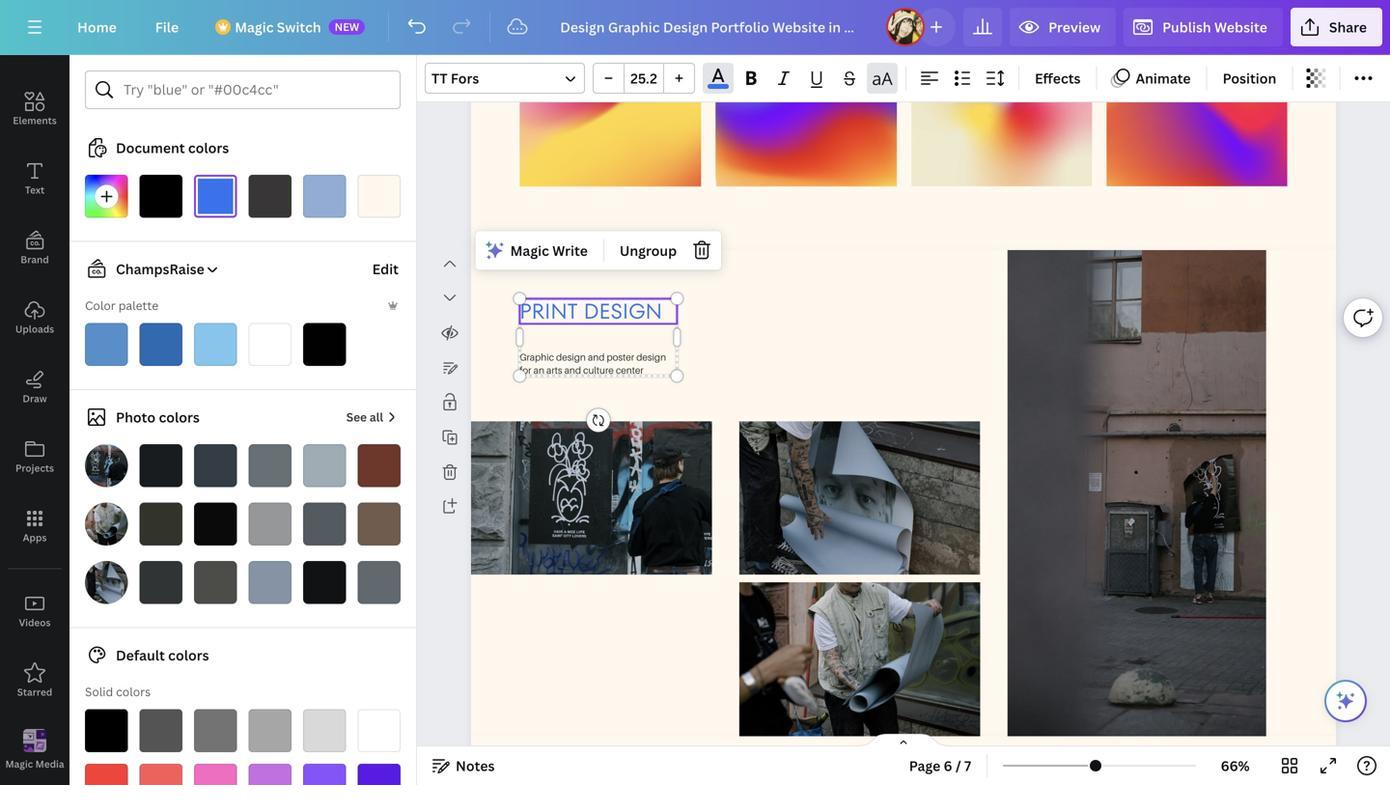 Task type: locate. For each thing, give the bounding box(es) containing it.
– – number field
[[631, 69, 658, 87]]

preview button
[[1010, 8, 1117, 46]]

light gray #d9d9d9 image
[[303, 709, 346, 752], [303, 709, 346, 752]]

design
[[584, 296, 663, 326], [556, 351, 586, 363], [637, 351, 666, 363]]

magic for magic switch
[[235, 18, 274, 36]]

#735b4c image
[[358, 503, 401, 546], [358, 503, 401, 546]]

#5f696f image
[[358, 561, 401, 604]]

1 horizontal spatial magic
[[235, 18, 274, 36]]

colors
[[188, 139, 229, 157], [159, 408, 200, 426], [168, 646, 209, 665], [116, 684, 151, 700]]

magic media button
[[0, 716, 70, 785]]

all
[[370, 409, 383, 425]]

1 vertical spatial and
[[565, 364, 581, 376]]

magic inside button
[[5, 757, 33, 771]]

starred button
[[0, 646, 70, 716]]

apps button
[[0, 492, 70, 561]]

main menu bar
[[0, 0, 1391, 55]]

videos
[[19, 616, 51, 629]]

gray #a6a6a6 image
[[249, 709, 292, 752]]

for
[[520, 364, 532, 376]]

notes
[[456, 757, 495, 775]]

magic left media on the left bottom of page
[[5, 757, 33, 771]]

white #ffffff image
[[358, 709, 401, 752]]

#75c6ef image
[[194, 323, 237, 366]]

7
[[965, 757, 972, 775]]

projects button
[[0, 422, 70, 492]]

canva assistant image
[[1335, 690, 1358, 713]]

/
[[956, 757, 962, 775]]

publish website button
[[1124, 8, 1284, 46]]

photo
[[116, 408, 156, 426]]

magic inside the main 'menu bar'
[[235, 18, 274, 36]]

#ffffff image
[[249, 323, 292, 366]]

design up the 'poster'
[[584, 296, 663, 326]]

champsraise button
[[77, 257, 220, 281]]

design up arts
[[556, 351, 586, 363]]

design for graphic
[[556, 351, 586, 363]]

and
[[588, 351, 605, 363], [565, 364, 581, 376]]

0 vertical spatial magic
[[235, 18, 274, 36]]

media
[[35, 757, 64, 771]]

and right arts
[[565, 364, 581, 376]]

#101213 image
[[303, 561, 346, 604]]

group
[[593, 63, 695, 94]]

colors right default
[[168, 646, 209, 665]]

website
[[1215, 18, 1268, 36]]

bright red #ff3131 image
[[85, 764, 128, 785], [85, 764, 128, 785]]

animate button
[[1105, 63, 1199, 94]]

purple #8c52ff image
[[303, 764, 346, 785]]

colors for photo colors
[[159, 408, 200, 426]]

graphic
[[520, 351, 554, 363]]

1 vertical spatial magic
[[511, 241, 549, 259]]

#4c4c49 image
[[194, 561, 237, 604], [194, 561, 237, 604]]

color palette
[[85, 297, 159, 313]]

default colors
[[116, 646, 209, 665]]

2 vertical spatial magic
[[5, 757, 33, 771]]

colors for solid colors
[[116, 684, 151, 700]]

violet #5e17eb image
[[358, 764, 401, 785]]

black #000000 image
[[85, 709, 128, 752], [85, 709, 128, 752]]

0 horizontal spatial and
[[565, 364, 581, 376]]

magic write
[[511, 241, 588, 259]]

#171c1e image
[[140, 444, 183, 487]]

uploads button
[[0, 283, 70, 353]]

magic media
[[5, 757, 64, 771]]

magic
[[235, 18, 274, 36], [511, 241, 549, 259], [5, 757, 33, 771]]

default
[[116, 646, 165, 665]]

#2f3434 image
[[140, 561, 183, 604], [140, 561, 183, 604]]

projects
[[15, 462, 54, 475]]

66%
[[1221, 757, 1250, 775]]

#313d45 image
[[194, 444, 237, 487]]

1 horizontal spatial and
[[588, 351, 605, 363]]

magenta #cb6ce6 image
[[249, 764, 292, 785], [249, 764, 292, 785]]

pink #ff66c4 image
[[194, 764, 237, 785], [194, 764, 237, 785]]

edit button
[[371, 250, 401, 288]]

print
[[520, 296, 578, 326]]

magic left write on the left
[[511, 241, 549, 259]]

magic inside magic write button
[[511, 241, 549, 259]]

design up center
[[637, 351, 666, 363]]

#393636 image
[[249, 175, 292, 218]]

and up the culture on the left of the page
[[588, 351, 605, 363]]

home link
[[62, 8, 132, 46]]

2 horizontal spatial magic
[[511, 241, 549, 259]]

0 horizontal spatial magic
[[5, 757, 33, 771]]

photo colors
[[116, 408, 200, 426]]

#969799 image
[[249, 503, 292, 546]]

page
[[910, 757, 941, 775]]

draw
[[23, 392, 47, 405]]

#000000 image
[[140, 175, 183, 218], [140, 175, 183, 218]]

0 vertical spatial and
[[588, 351, 605, 363]]

colors right the document
[[188, 139, 229, 157]]

#393636 image
[[249, 175, 292, 218]]

publish website
[[1163, 18, 1268, 36]]

#9cacb5 image
[[303, 444, 346, 487], [303, 444, 346, 487]]

#2273f3 image
[[708, 84, 729, 89], [194, 175, 237, 218], [194, 175, 237, 218]]

#5f696f image
[[358, 561, 401, 604]]

see all
[[346, 409, 383, 425]]

#733527 image
[[358, 444, 401, 487], [358, 444, 401, 487]]

dark gray #545454 image
[[140, 709, 183, 752], [140, 709, 183, 752]]

#8badd6 image
[[303, 175, 346, 218], [303, 175, 346, 218]]

fors
[[451, 69, 479, 87]]

purple #8c52ff image
[[303, 764, 346, 785]]

#657075 image
[[249, 444, 292, 487], [249, 444, 292, 487]]

coral red #ff5757 image
[[140, 764, 183, 785]]

switch
[[277, 18, 321, 36]]

colors right "photo"
[[159, 408, 200, 426]]

#010101 image
[[303, 323, 346, 366], [303, 323, 346, 366]]

magic switch
[[235, 18, 321, 36]]

tt fors button
[[425, 63, 585, 94]]

#969799 image
[[249, 503, 292, 546]]

gray #737373 image
[[194, 709, 237, 752], [194, 709, 237, 752]]

see all button
[[345, 398, 401, 437]]

colors right solid
[[116, 684, 151, 700]]

magic left switch at the left top of page
[[235, 18, 274, 36]]

#8193a6 image
[[249, 561, 292, 604], [249, 561, 292, 604]]

Design title text field
[[545, 8, 879, 46]]

home
[[77, 18, 117, 36]]

#166bb5 image
[[140, 323, 183, 366], [140, 323, 183, 366]]



Task type: vqa. For each thing, say whether or not it's contained in the screenshot.
#fff8ed image
yes



Task type: describe. For each thing, give the bounding box(es) containing it.
write
[[553, 241, 588, 259]]

publish
[[1163, 18, 1212, 36]]

side panel tab list
[[0, 5, 70, 785]]

#2273f3 image
[[708, 84, 729, 89]]

design
[[19, 44, 51, 57]]

position button
[[1216, 63, 1285, 94]]

effects
[[1035, 69, 1081, 87]]

document
[[116, 139, 185, 157]]

coral red #ff5757 image
[[140, 764, 183, 785]]

show pages image
[[858, 733, 950, 749]]

poster
[[607, 351, 635, 363]]

#4890cd image
[[85, 323, 128, 366]]

videos button
[[0, 577, 70, 646]]

arts
[[547, 364, 563, 376]]

culture
[[584, 364, 614, 376]]

graphic design and poster design for an arts and culture center
[[520, 351, 666, 376]]

#32342b image
[[140, 503, 183, 546]]

file button
[[140, 8, 194, 46]]

#fff8ed image
[[358, 175, 401, 218]]

elements
[[13, 114, 57, 127]]

print design
[[520, 296, 663, 326]]

palette
[[119, 297, 159, 313]]

document colors
[[116, 139, 229, 157]]

gray #a6a6a6 image
[[249, 709, 292, 752]]

share button
[[1291, 8, 1383, 46]]

magic for magic media
[[5, 757, 33, 771]]

brand
[[21, 253, 49, 266]]

#313d45 image
[[194, 444, 237, 487]]

add a new color image
[[85, 175, 128, 218]]

uploads
[[15, 323, 54, 336]]

brand button
[[0, 213, 70, 283]]

color
[[85, 297, 116, 313]]

position
[[1223, 69, 1277, 87]]

preview
[[1049, 18, 1101, 36]]

magic write button
[[480, 235, 596, 266]]

#0a0a0a image
[[194, 503, 237, 546]]

66% button
[[1205, 750, 1267, 781]]

#101213 image
[[303, 561, 346, 604]]

share
[[1330, 18, 1368, 36]]

ungroup button
[[612, 235, 685, 266]]

an
[[534, 364, 545, 376]]

magic for magic write
[[511, 241, 549, 259]]

#32342b image
[[140, 503, 183, 546]]

page 6 / 7
[[910, 757, 972, 775]]

#4890cd image
[[85, 323, 128, 366]]

Try "blue" or "#00c4cc" search field
[[124, 71, 388, 108]]

#0a0a0a image
[[194, 503, 237, 546]]

tt
[[432, 69, 448, 87]]

edit
[[372, 260, 399, 278]]

#515b60 image
[[303, 503, 346, 546]]

starred
[[17, 686, 52, 699]]

solid colors
[[85, 684, 151, 700]]

animate
[[1136, 69, 1192, 87]]

ungroup
[[620, 241, 677, 259]]

elements button
[[0, 74, 70, 144]]

apps
[[23, 531, 47, 544]]

draw button
[[0, 353, 70, 422]]

add a new color image
[[85, 175, 128, 218]]

tt fors
[[432, 69, 479, 87]]

text
[[25, 184, 45, 197]]

design for print
[[584, 296, 663, 326]]

effects button
[[1028, 63, 1089, 94]]

center
[[616, 364, 644, 376]]

6
[[944, 757, 953, 775]]

file
[[155, 18, 179, 36]]

text button
[[0, 144, 70, 213]]

page 6 / 7 button
[[902, 750, 979, 781]]

champsraise
[[116, 260, 205, 278]]

design button
[[0, 5, 70, 74]]

#75c6ef image
[[194, 323, 237, 366]]

#171c1e image
[[140, 444, 183, 487]]

violet #5e17eb image
[[358, 764, 401, 785]]

#ffffff image
[[249, 323, 292, 366]]

colors for default colors
[[168, 646, 209, 665]]

#fff8ed image
[[358, 175, 401, 218]]

solid
[[85, 684, 113, 700]]

notes button
[[425, 750, 503, 781]]

new
[[335, 19, 360, 34]]

white #ffffff image
[[358, 709, 401, 752]]

#515b60 image
[[303, 503, 346, 546]]

see
[[346, 409, 367, 425]]

colors for document colors
[[188, 139, 229, 157]]



